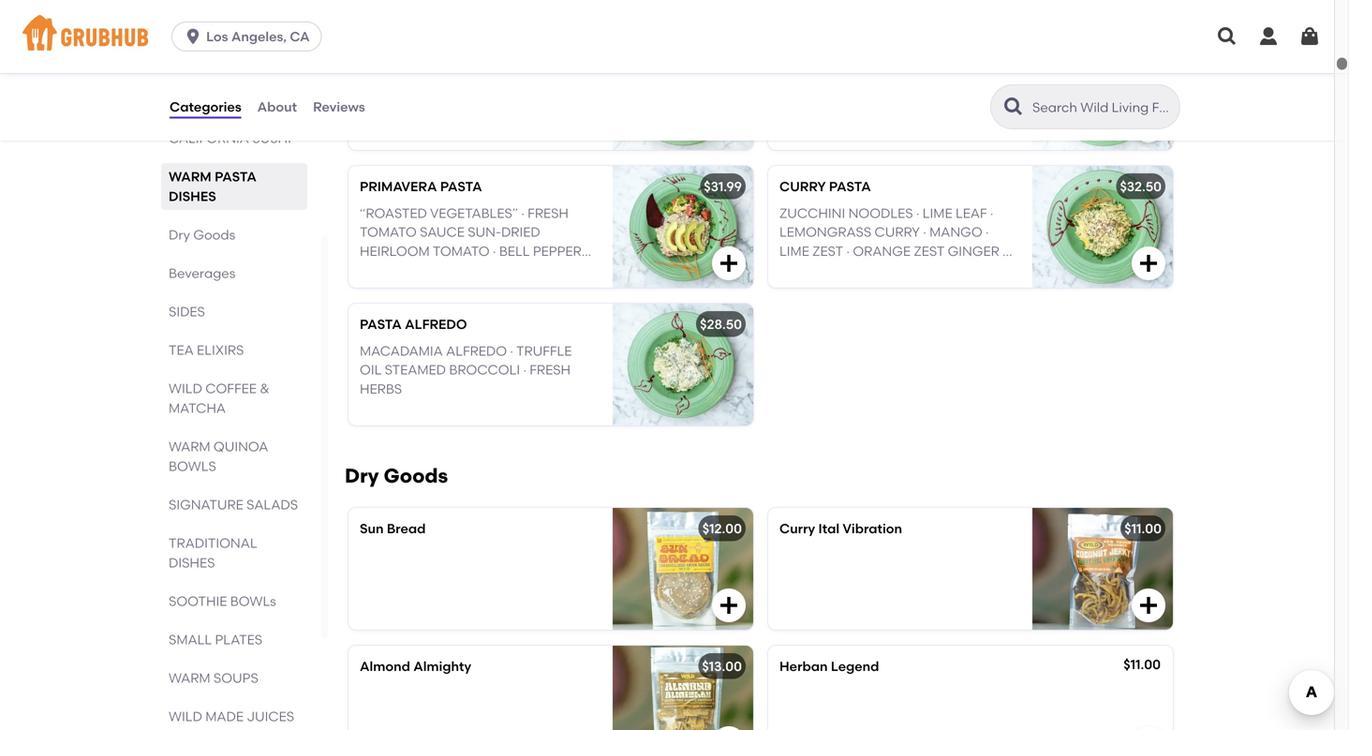 Task type: locate. For each thing, give the bounding box(es) containing it.
1 horizontal spatial made
[[409, 67, 448, 83]]

"roasted
[[360, 205, 427, 221]]

svg image
[[1258, 25, 1280, 48], [1299, 25, 1322, 48], [184, 27, 203, 46], [718, 252, 740, 275], [1138, 594, 1160, 617]]

& right coffee
[[260, 381, 270, 396]]

0 horizontal spatial dry
[[169, 227, 190, 243]]

1 vertical spatial alfredo
[[446, 343, 507, 359]]

lime up 'mango'
[[923, 205, 953, 221]]

oregano
[[829, 105, 898, 121]]

dry up the sun
[[345, 464, 379, 488]]

1 vertical spatial curry
[[875, 224, 920, 240]]

sauce down basil in the left top of the page
[[435, 105, 480, 121]]

0 vertical spatial sauce
[[535, 67, 580, 83]]

categories
[[170, 99, 242, 115]]

sauce inside "roasted vegetables" · fresh tomato sauce sun-dried heirloom tomato · bell pepper avocado · olive oil
[[420, 224, 465, 240]]

kalamata olives · sun-dried heirloom tomato sage · kale chips · oregano · thyme tuffle oil · pine nuts
[[780, 67, 1002, 140]]

sun
[[360, 521, 384, 537]]

1 vertical spatial sun-
[[468, 224, 501, 240]]

0 vertical spatial $11.00
[[1125, 521, 1162, 537]]

dried up kale
[[943, 67, 982, 83]]

0 horizontal spatial zest
[[813, 243, 844, 259]]

made for wild
[[206, 709, 244, 725]]

& down side
[[499, 143, 508, 159]]

wild inside wild made juices & milks
[[169, 709, 202, 725]]

1 horizontal spatial dry goods
[[345, 464, 448, 488]]

pasta up macadamia
[[360, 316, 402, 332]]

heirloom inside kalamata olives · sun-dried heirloom tomato sage · kale chips · oregano · thyme tuffle oil · pine nuts
[[780, 86, 850, 102]]

curry
[[780, 179, 826, 195], [875, 224, 920, 240]]

pasta up vegetables"
[[440, 179, 482, 195]]

sauce down vegetables"
[[420, 224, 465, 240]]

1 vertical spatial dried
[[501, 224, 541, 240]]

warm
[[169, 169, 212, 185], [169, 439, 210, 455], [169, 670, 210, 686]]

warm inside warm quinoa bowls
[[169, 439, 210, 455]]

0 vertical spatial goods
[[193, 227, 235, 243]]

oil for ·
[[479, 262, 501, 278]]

herban legend
[[780, 658, 880, 674]]

dry goods
[[169, 227, 235, 243], [345, 464, 448, 488]]

1 horizontal spatial dry
[[345, 464, 379, 488]]

pasta up zucchini
[[829, 179, 871, 195]]

1 vertical spatial oil
[[479, 262, 501, 278]]

0 horizontal spatial dried
[[501, 224, 541, 240]]

alfredo up macadamia
[[405, 316, 467, 332]]

1 horizontal spatial dried
[[943, 67, 982, 83]]

alfredo up broccoli on the left of the page
[[446, 343, 507, 359]]

1 vertical spatial dry goods
[[345, 464, 448, 488]]

kalamata
[[780, 67, 851, 83]]

sun bread
[[360, 521, 426, 537]]

1 vertical spatial heirloom
[[360, 243, 430, 259]]

basil
[[451, 67, 487, 83]]

made inside house made basil pesto sauce · kelp noodles marinated in béchamel sauce · pine nuts · cherry tomato · side salad organic, gluten free, & raw
[[409, 67, 448, 83]]

1 horizontal spatial noodles
[[849, 205, 913, 221]]

wild up milks
[[169, 709, 202, 725]]

$11.00
[[1125, 521, 1162, 537], [1124, 657, 1161, 673]]

main navigation navigation
[[0, 0, 1350, 73]]

$12.00
[[703, 521, 742, 537]]

made
[[409, 67, 448, 83], [206, 709, 244, 725]]

made inside wild made juices & milks
[[206, 709, 244, 725]]

1 vertical spatial &
[[260, 381, 270, 396]]

fresh inside "roasted vegetables" · fresh tomato sauce sun-dried heirloom tomato · bell pepper avocado · olive oil
[[528, 205, 569, 221]]

van gough pasta image
[[1033, 28, 1174, 150]]

0 vertical spatial made
[[409, 67, 448, 83]]

0 vertical spatial alfredo
[[405, 316, 467, 332]]

0 horizontal spatial oil
[[360, 362, 382, 378]]

dishes down california
[[169, 188, 216, 204]]

2 vertical spatial warm
[[169, 670, 210, 686]]

0 horizontal spatial nuts
[[522, 105, 558, 121]]

wild inside wild coffee & matcha
[[169, 381, 202, 396]]

almond
[[360, 658, 410, 674]]

2 dishes from the top
[[169, 555, 215, 571]]

wild for &
[[169, 709, 202, 725]]

zucchini noodles · lime leaf · lemongrass curry · mango · lime zest · orange zest ginger · almonds
[[780, 205, 1006, 278]]

pasta inside warm pasta dishes
[[215, 169, 257, 185]]

goods
[[193, 227, 235, 243], [384, 464, 448, 488]]

heirloom up avocado
[[360, 243, 430, 259]]

warm down small
[[169, 670, 210, 686]]

in
[[542, 86, 556, 102]]

pesto
[[490, 67, 532, 83]]

nuts inside kalamata olives · sun-dried heirloom tomato sage · kale chips · oregano · thyme tuffle oil · pine nuts
[[844, 124, 880, 140]]

tomato up gluten
[[416, 124, 473, 140]]

chips
[[780, 105, 820, 121]]

zest down lemongrass on the top of the page
[[813, 243, 844, 259]]

0 horizontal spatial heirloom
[[360, 243, 430, 259]]

$28.50
[[700, 316, 742, 332]]

0 vertical spatial dried
[[943, 67, 982, 83]]

primavera pasta image
[[613, 166, 754, 288]]

1 vertical spatial made
[[206, 709, 244, 725]]

goods up beverages
[[193, 227, 235, 243]]

sun- up sage
[[909, 67, 943, 83]]

0 horizontal spatial made
[[206, 709, 244, 725]]

2 warm from the top
[[169, 439, 210, 455]]

1 vertical spatial $11.00
[[1124, 657, 1161, 673]]

1 horizontal spatial zest
[[914, 243, 945, 259]]

1 horizontal spatial &
[[260, 381, 270, 396]]

warm soups
[[169, 670, 259, 686]]

macadamia alfredo · truffle oil steamed broccoli · fresh herbs
[[360, 343, 572, 397]]

oil inside "roasted vegetables" · fresh tomato sauce sun-dried heirloom tomato · bell pepper avocado · olive oil
[[479, 262, 501, 278]]

2 vertical spatial sauce
[[420, 224, 465, 240]]

1 vertical spatial nuts
[[844, 124, 880, 140]]

oil
[[780, 124, 802, 140], [479, 262, 501, 278], [360, 362, 382, 378]]

made for house
[[409, 67, 448, 83]]

& inside wild made juices & milks
[[169, 728, 179, 730]]

oil inside kalamata olives · sun-dried heirloom tomato sage · kale chips · oregano · thyme tuffle oil · pine nuts
[[780, 124, 802, 140]]

0 vertical spatial dry
[[169, 227, 190, 243]]

tomato
[[853, 86, 910, 102], [416, 124, 473, 140], [360, 224, 417, 240], [433, 243, 490, 259]]

sage
[[913, 86, 948, 102]]

pasta for warm pasta dishes
[[215, 169, 257, 185]]

0 vertical spatial nuts
[[522, 105, 558, 121]]

curry up orange
[[875, 224, 920, 240]]

lime up almonds
[[780, 243, 810, 259]]

1 horizontal spatial goods
[[384, 464, 448, 488]]

0 vertical spatial fresh
[[528, 205, 569, 221]]

alfredo inside macadamia alfredo · truffle oil steamed broccoli · fresh herbs
[[446, 343, 507, 359]]

warm up the bowls on the bottom left
[[169, 439, 210, 455]]

made up milks
[[206, 709, 244, 725]]

1 horizontal spatial lime
[[923, 205, 953, 221]]

warm down california
[[169, 169, 212, 185]]

herbs
[[360, 381, 402, 397]]

pine down chips
[[811, 124, 841, 140]]

2 vertical spatial oil
[[360, 362, 382, 378]]

0 vertical spatial pine
[[490, 105, 519, 121]]

0 vertical spatial sun-
[[909, 67, 943, 83]]

leaf
[[956, 205, 988, 221]]

2 horizontal spatial oil
[[780, 124, 802, 140]]

sun- down vegetables"
[[468, 224, 501, 240]]

sun- inside kalamata olives · sun-dried heirloom tomato sage · kale chips · oregano · thyme tuffle oil · pine nuts
[[909, 67, 943, 83]]

noodles up béchamel
[[395, 86, 460, 102]]

fresh down truffle
[[530, 362, 571, 378]]

0 vertical spatial heirloom
[[780, 86, 850, 102]]

0 vertical spatial wild
[[169, 381, 202, 396]]

noodles inside zucchini noodles · lime leaf · lemongrass curry · mango · lime zest · orange zest ginger · almonds
[[849, 205, 913, 221]]

tomato down "roasted
[[360, 224, 417, 240]]

pasta down california sushi
[[215, 169, 257, 185]]

pine down marinated in the top of the page
[[490, 105, 519, 121]]

small
[[169, 632, 212, 648]]

california
[[169, 130, 249, 146]]

0 vertical spatial oil
[[780, 124, 802, 140]]

0 horizontal spatial &
[[169, 728, 179, 730]]

noodles up orange
[[849, 205, 913, 221]]

dishes down "traditional"
[[169, 555, 215, 571]]

0 horizontal spatial pine
[[490, 105, 519, 121]]

los
[[206, 29, 228, 45]]

primavera pasta
[[360, 179, 482, 195]]

2 wild from the top
[[169, 709, 202, 725]]

1 vertical spatial dry
[[345, 464, 379, 488]]

0 horizontal spatial noodles
[[395, 86, 460, 102]]

oil up herbs at the bottom of page
[[360, 362, 382, 378]]

0 horizontal spatial dry goods
[[169, 227, 235, 243]]

los angeles, ca
[[206, 29, 310, 45]]

béchamel
[[360, 105, 432, 121]]

1 wild from the top
[[169, 381, 202, 396]]

sides
[[169, 304, 205, 320]]

oil down bell
[[479, 262, 501, 278]]

1 dishes from the top
[[169, 188, 216, 204]]

zest down 'mango'
[[914, 243, 945, 259]]

lemongrass
[[780, 224, 872, 240]]

los angeles, ca button
[[172, 22, 330, 52]]

noodles inside house made basil pesto sauce · kelp noodles marinated in béchamel sauce · pine nuts · cherry tomato · side salad organic, gluten free, & raw
[[395, 86, 460, 102]]

wild
[[169, 381, 202, 396], [169, 709, 202, 725]]

1 horizontal spatial curry
[[875, 224, 920, 240]]

raw
[[512, 143, 539, 159]]

pasta for primavera pasta
[[440, 179, 482, 195]]

1 horizontal spatial nuts
[[844, 124, 880, 140]]

curry
[[780, 521, 816, 537]]

almond almighty image
[[613, 646, 754, 730]]

1 vertical spatial wild
[[169, 709, 202, 725]]

avocado
[[360, 262, 428, 278]]

ca
[[290, 29, 310, 45]]

tomato down "olives"
[[853, 86, 910, 102]]

& left milks
[[169, 728, 179, 730]]

nuts
[[522, 105, 558, 121], [844, 124, 880, 140]]

1 vertical spatial noodles
[[849, 205, 913, 221]]

dried up bell
[[501, 224, 541, 240]]

0 vertical spatial warm
[[169, 169, 212, 185]]

$32.50
[[1120, 179, 1162, 195]]

legend
[[831, 658, 880, 674]]

curry up zucchini
[[780, 179, 826, 195]]

1 horizontal spatial oil
[[479, 262, 501, 278]]

sushi
[[252, 130, 291, 146]]

1 horizontal spatial sun-
[[909, 67, 943, 83]]

dry up beverages
[[169, 227, 190, 243]]

dried
[[943, 67, 982, 83], [501, 224, 541, 240]]

small plates
[[169, 632, 262, 648]]

made left basil in the left top of the page
[[409, 67, 448, 83]]

curry pasta
[[780, 179, 871, 195]]

tomato up olive
[[433, 243, 490, 259]]

1 vertical spatial dishes
[[169, 555, 215, 571]]

almonds
[[780, 262, 847, 278]]

sauce up in
[[535, 67, 580, 83]]

1 vertical spatial goods
[[384, 464, 448, 488]]

tea elixirs
[[169, 342, 244, 358]]

0 vertical spatial &
[[499, 143, 508, 159]]

1 horizontal spatial heirloom
[[780, 86, 850, 102]]

"roasted vegetables" · fresh tomato sauce sun-dried heirloom tomato · bell pepper avocado · olive oil
[[360, 205, 582, 278]]

& inside wild coffee & matcha
[[260, 381, 270, 396]]

svg image
[[1217, 25, 1239, 48], [1138, 114, 1160, 137], [1138, 252, 1160, 275], [718, 594, 740, 617]]

1 horizontal spatial pine
[[811, 124, 841, 140]]

fresh up pepper
[[528, 205, 569, 221]]

1 vertical spatial warm
[[169, 439, 210, 455]]

broccoli
[[449, 362, 520, 378]]

nuts up salad at the top left of page
[[522, 105, 558, 121]]

marinated
[[463, 86, 539, 102]]

pasta
[[215, 169, 257, 185], [440, 179, 482, 195], [829, 179, 871, 195], [360, 316, 402, 332]]

1 warm from the top
[[169, 169, 212, 185]]

dry goods up beverages
[[169, 227, 235, 243]]

oil down chips
[[780, 124, 802, 140]]

0 vertical spatial dishes
[[169, 188, 216, 204]]

0 horizontal spatial curry
[[780, 179, 826, 195]]

goods up "bread"
[[384, 464, 448, 488]]

1 vertical spatial pine
[[811, 124, 841, 140]]

matcha
[[169, 400, 226, 416]]

nuts down oregano
[[844, 124, 880, 140]]

0 vertical spatial noodles
[[395, 86, 460, 102]]

svg image for curry pasta image
[[1138, 252, 1160, 275]]

orange
[[853, 243, 911, 259]]

&
[[499, 143, 508, 159], [260, 381, 270, 396], [169, 728, 179, 730]]

beverages
[[169, 265, 236, 281]]

house
[[360, 67, 406, 83]]

warm inside warm pasta dishes
[[169, 169, 212, 185]]

primavera
[[360, 179, 437, 195]]

0 horizontal spatial sun-
[[468, 224, 501, 240]]

1 vertical spatial fresh
[[530, 362, 571, 378]]

juices
[[247, 709, 294, 725]]

dishes inside warm pasta dishes
[[169, 188, 216, 204]]

heirloom down kalamata
[[780, 86, 850, 102]]

house made basil pesto sauce · kelp noodles marinated in béchamel sauce · pine nuts · cherry tomato · side salad organic, gluten free, & raw button
[[349, 28, 754, 159]]

wild up matcha
[[169, 381, 202, 396]]

2 horizontal spatial &
[[499, 143, 508, 159]]

1 vertical spatial lime
[[780, 243, 810, 259]]

tomato inside kalamata olives · sun-dried heirloom tomato sage · kale chips · oregano · thyme tuffle oil · pine nuts
[[853, 86, 910, 102]]

dry goods up the sun bread
[[345, 464, 448, 488]]

2 vertical spatial &
[[169, 728, 179, 730]]



Task type: vqa. For each thing, say whether or not it's contained in the screenshot.
the cards
no



Task type: describe. For each thing, give the bounding box(es) containing it.
& inside house made basil pesto sauce · kelp noodles marinated in béchamel sauce · pine nuts · cherry tomato · side salad organic, gluten free, & raw
[[499, 143, 508, 159]]

basil pesto pasta image
[[613, 28, 754, 150]]

0 vertical spatial curry
[[780, 179, 826, 195]]

0 vertical spatial lime
[[923, 205, 953, 221]]

curry ital vibration image
[[1033, 508, 1174, 630]]

tea
[[169, 342, 194, 358]]

tomato inside house made basil pesto sauce · kelp noodles marinated in béchamel sauce · pine nuts · cherry tomato · side salad organic, gluten free, & raw
[[416, 124, 473, 140]]

1 zest from the left
[[813, 243, 844, 259]]

pasta for curry pasta
[[829, 179, 871, 195]]

soothie
[[169, 593, 227, 609]]

salad
[[514, 124, 558, 140]]

svg image for "van gough pasta" image
[[1138, 114, 1160, 137]]

olive
[[438, 262, 476, 278]]

elixirs
[[197, 342, 244, 358]]

pine inside kalamata olives · sun-dried heirloom tomato sage · kale chips · oregano · thyme tuffle oil · pine nuts
[[811, 124, 841, 140]]

quinoa
[[214, 439, 268, 455]]

about button
[[257, 73, 298, 141]]

signature salads
[[169, 497, 298, 513]]

curry ital vibration
[[780, 521, 903, 537]]

dishes inside traditional dishes
[[169, 555, 215, 571]]

almighty
[[414, 658, 472, 674]]

alfredo for pasta
[[405, 316, 467, 332]]

wild coffee & matcha
[[169, 381, 270, 416]]

1 vertical spatial sauce
[[435, 105, 480, 121]]

house made basil pesto sauce · kelp noodles marinated in béchamel sauce · pine nuts · cherry tomato · side salad organic, gluten free, & raw
[[360, 67, 587, 159]]

dried inside kalamata olives · sun-dried heirloom tomato sage · kale chips · oregano · thyme tuffle oil · pine nuts
[[943, 67, 982, 83]]

pasta alfredo image
[[613, 304, 754, 426]]

search icon image
[[1003, 96, 1025, 118]]

traditional
[[169, 535, 257, 551]]

thyme
[[907, 105, 952, 121]]

ginger
[[948, 243, 1000, 259]]

cherry
[[360, 124, 413, 140]]

3 warm from the top
[[169, 670, 210, 686]]

almond almighty
[[360, 658, 472, 674]]

reviews button
[[312, 73, 366, 141]]

oil inside macadamia alfredo · truffle oil steamed broccoli · fresh herbs
[[360, 362, 382, 378]]

angeles,
[[231, 29, 287, 45]]

kale
[[958, 86, 991, 102]]

Search Wild Living Foods search field
[[1031, 98, 1174, 116]]

bowls
[[230, 593, 276, 609]]

nuts inside house made basil pesto sauce · kelp noodles marinated in béchamel sauce · pine nuts · cherry tomato · side salad organic, gluten free, & raw
[[522, 105, 558, 121]]

plates
[[215, 632, 262, 648]]

bread
[[387, 521, 426, 537]]

svg image for sun bread image
[[718, 594, 740, 617]]

kalamata olives · sun-dried heirloom tomato sage · kale chips · oregano · thyme tuffle oil · pine nuts button
[[769, 28, 1174, 150]]

0 vertical spatial dry goods
[[169, 227, 235, 243]]

ital
[[819, 521, 840, 537]]

california sushi
[[169, 130, 291, 146]]

kelp
[[360, 86, 392, 102]]

vegetables"
[[430, 205, 518, 221]]

warm for dishes
[[169, 169, 212, 185]]

0 horizontal spatial lime
[[780, 243, 810, 259]]

vibration
[[843, 521, 903, 537]]

gluten
[[418, 143, 461, 159]]

svg image inside los angeles, ca button
[[184, 27, 203, 46]]

$31.99
[[704, 179, 742, 195]]

dried inside "roasted vegetables" · fresh tomato sauce sun-dried heirloom tomato · bell pepper avocado · olive oil
[[501, 224, 541, 240]]

2 zest from the left
[[914, 243, 945, 259]]

alfredo for macadamia
[[446, 343, 507, 359]]

svg image inside main navigation navigation
[[1217, 25, 1239, 48]]

pine inside house made basil pesto sauce · kelp noodles marinated in béchamel sauce · pine nuts · cherry tomato · side salad organic, gluten free, & raw
[[490, 105, 519, 121]]

zucchini
[[780, 205, 846, 221]]

warm pasta dishes
[[169, 169, 257, 204]]

sun bread image
[[613, 508, 754, 630]]

warm quinoa bowls
[[169, 439, 268, 474]]

curry pasta image
[[1033, 166, 1174, 288]]

pepper
[[533, 243, 582, 259]]

0 horizontal spatial goods
[[193, 227, 235, 243]]

bell
[[499, 243, 530, 259]]

curry inside zucchini noodles · lime leaf · lemongrass curry · mango · lime zest · orange zest ginger · almonds
[[875, 224, 920, 240]]

coffee
[[206, 381, 257, 396]]

olives
[[854, 67, 900, 83]]

soups
[[214, 670, 259, 686]]

categories button
[[169, 73, 242, 141]]

wild for matcha
[[169, 381, 202, 396]]

milks
[[182, 728, 220, 730]]

signature
[[169, 497, 244, 513]]

soothie bowls
[[169, 593, 276, 609]]

tuffle
[[955, 105, 1002, 121]]

pasta alfredo
[[360, 316, 467, 332]]

about
[[257, 99, 297, 115]]

macadamia
[[360, 343, 443, 359]]

warm for bowls
[[169, 439, 210, 455]]

oil for chips
[[780, 124, 802, 140]]

salads
[[247, 497, 298, 513]]

bowls
[[169, 458, 216, 474]]

steamed
[[385, 362, 446, 378]]

truffle
[[516, 343, 572, 359]]

reviews
[[313, 99, 365, 115]]

traditional dishes
[[169, 535, 257, 571]]

heirloom inside "roasted vegetables" · fresh tomato sauce sun-dried heirloom tomato · bell pepper avocado · olive oil
[[360, 243, 430, 259]]

fresh inside macadamia alfredo · truffle oil steamed broccoli · fresh herbs
[[530, 362, 571, 378]]

herban
[[780, 658, 828, 674]]

sun- inside "roasted vegetables" · fresh tomato sauce sun-dried heirloom tomato · bell pepper avocado · olive oil
[[468, 224, 501, 240]]



